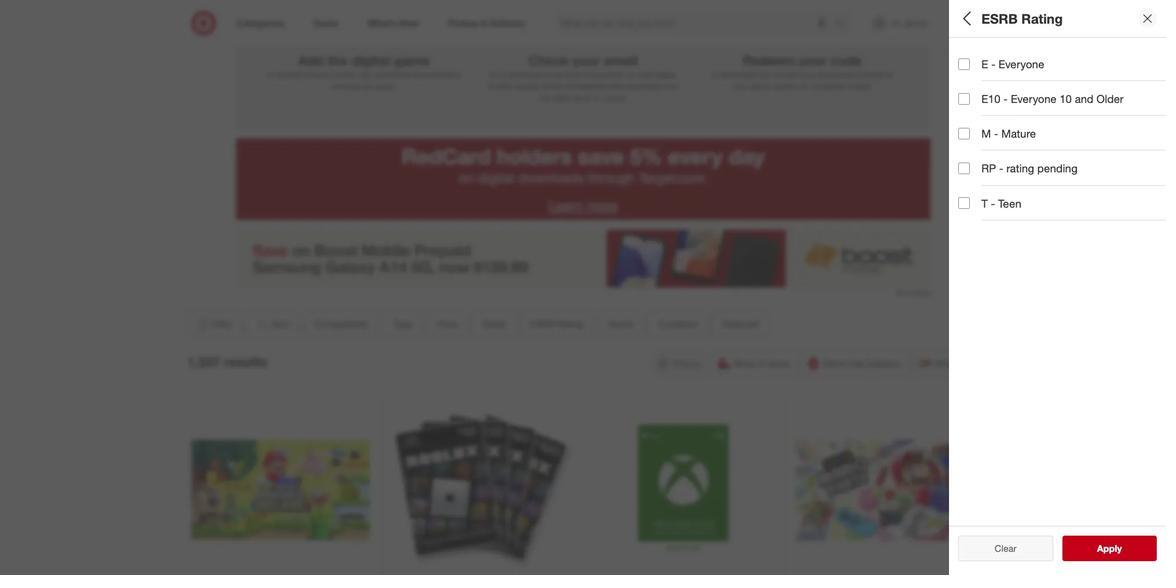 Task type: vqa. For each thing, say whether or not it's contained in the screenshot.


Task type: describe. For each thing, give the bounding box(es) containing it.
more
[[587, 198, 618, 214]]

- for e
[[992, 57, 996, 71]]

see results button
[[1063, 536, 1158, 562]]

on digital downloads through target.com.
[[459, 170, 708, 187]]

target.com.
[[639, 170, 708, 187]]

add the digital game or content to your online cart and follow the checkout process as usual.
[[267, 52, 461, 91]]

next
[[638, 69, 654, 79]]

content inside redeem your code to download the content you purchased directly to your game system or computer. enjoy!
[[772, 69, 800, 79]]

0 vertical spatial type button
[[959, 78, 1167, 119]]

sort button
[[246, 311, 300, 337]]

roblox gift card image
[[393, 402, 572, 576]]

rating inside all filters dialog
[[992, 212, 1026, 225]]

1 horizontal spatial compatibility button
[[959, 38, 1167, 78]]

follow
[[391, 69, 412, 79]]

same day delivery button
[[802, 351, 909, 376]]

shop
[[734, 358, 756, 369]]

e10 - everyone 10 and older
[[982, 92, 1124, 105]]

apply button
[[1063, 536, 1158, 562]]

your down 'redeem'
[[733, 81, 749, 91]]

everyone for e10
[[1012, 92, 1057, 105]]

purchase,
[[629, 81, 665, 91]]

0 horizontal spatial deals
[[483, 318, 506, 330]]

apply
[[1098, 543, 1123, 555]]

all
[[959, 10, 975, 26]]

2 vertical spatial rating
[[557, 318, 584, 330]]

esrb inside dialog
[[982, 10, 1018, 26]]

sponsored
[[897, 288, 931, 297]]

your inside add the digital game or content to your online cart and follow the checkout process as usual.
[[316, 69, 332, 79]]

rp - rating pending
[[982, 162, 1078, 175]]

rating inside dialog
[[1022, 10, 1064, 26]]

learn more
[[549, 198, 618, 214]]

through
[[588, 170, 635, 187]]

cart
[[358, 69, 372, 79]]

computer.
[[812, 81, 848, 91]]

on inside check your email for a download code and instructions on next steps. emails usually arrive immediately after purchase, but can take up to 4+ hours.
[[627, 69, 636, 79]]

0 horizontal spatial on
[[459, 170, 474, 187]]

m - mature
[[982, 127, 1037, 140]]

usually
[[514, 81, 539, 91]]

1 vertical spatial compatibility
[[314, 318, 369, 330]]

advertisement region
[[236, 230, 931, 288]]

Include out of stock checkbox
[[959, 454, 971, 466]]

check
[[528, 52, 569, 68]]

price button inside all filters dialog
[[959, 119, 1167, 159]]

to inside check your email for a download code and instructions on next steps. emails usually arrive immediately after purchase, but can take up to 4+ hours.
[[584, 93, 591, 102]]

condition
[[658, 318, 698, 330]]

code inside redeem your code to download the content you purchased directly to your game system or computer. enjoy!
[[831, 52, 862, 68]]

- for rp
[[1000, 162, 1004, 175]]

M - Mature checkbox
[[959, 128, 971, 139]]

0 horizontal spatial price button
[[427, 311, 468, 337]]

online
[[334, 69, 356, 79]]

2
[[579, 10, 588, 31]]

1 vertical spatial deals button
[[473, 311, 516, 337]]

usual.
[[375, 81, 396, 91]]

pickup
[[673, 358, 701, 369]]

download inside redeem your code to download the content you purchased directly to your game system or computer. enjoy!
[[721, 69, 756, 79]]

1 vertical spatial price
[[437, 318, 458, 330]]

condition button
[[648, 311, 708, 337]]

and inside add the digital game or content to your online cart and follow the checkout process as usual.
[[375, 69, 388, 79]]

enjoy!
[[850, 81, 872, 91]]

price inside all filters dialog
[[959, 131, 986, 144]]

1 horizontal spatial esrb rating button
[[959, 200, 1167, 240]]

add
[[299, 52, 324, 68]]

genre
[[608, 318, 634, 330]]

your up "you"
[[799, 52, 827, 68]]

genre button
[[598, 311, 643, 337]]

E10 - Everyone 10 and Older checkbox
[[959, 93, 971, 105]]

compatibility inside all filters dialog
[[959, 50, 1029, 63]]

directly
[[858, 69, 885, 79]]

E - Everyone checkbox
[[959, 58, 971, 70]]

but
[[667, 81, 679, 91]]

every
[[668, 143, 723, 170]]

5%
[[630, 143, 662, 170]]

1 vertical spatial esrb rating button
[[520, 311, 594, 337]]

1 vertical spatial compatibility button
[[304, 311, 379, 337]]

filter button
[[187, 311, 241, 337]]

4+
[[594, 93, 603, 102]]

2 vertical spatial esrb rating
[[530, 318, 584, 330]]

as
[[364, 81, 372, 91]]

for
[[489, 69, 499, 79]]

clear all
[[990, 543, 1023, 555]]

you
[[802, 69, 815, 79]]

after
[[610, 81, 627, 91]]

all filters dialog
[[950, 0, 1167, 576]]

see
[[1086, 543, 1102, 555]]

search
[[831, 18, 858, 30]]

to right steps.
[[711, 69, 718, 79]]

0 horizontal spatial the
[[328, 52, 348, 68]]

arrive
[[542, 81, 562, 91]]

day
[[850, 358, 866, 369]]

can
[[539, 93, 553, 102]]

m
[[982, 127, 992, 140]]

rp
[[982, 162, 997, 175]]

game inside redeem your code to download the content you purchased directly to your game system or computer. enjoy!
[[751, 81, 772, 91]]

check your email for a download code and instructions on next steps. emails usually arrive immediately after purchase, but can take up to 4+ hours.
[[488, 52, 679, 102]]

same day delivery
[[823, 358, 902, 369]]

in
[[759, 358, 766, 369]]

redeem your code to download the content you purchased directly to your game system or computer. enjoy!
[[711, 52, 894, 91]]

pickup button
[[651, 351, 708, 376]]

results for 1,557 results
[[224, 354, 267, 370]]

save
[[578, 143, 624, 170]]

learn
[[549, 198, 583, 214]]



Task type: locate. For each thing, give the bounding box(es) containing it.
shop in store button
[[713, 351, 797, 376]]

1 vertical spatial price button
[[427, 311, 468, 337]]

see results
[[1086, 543, 1135, 555]]

1 horizontal spatial code
[[831, 52, 862, 68]]

steps.
[[656, 69, 678, 79]]

to right up
[[584, 93, 591, 102]]

or
[[267, 69, 274, 79], [802, 81, 810, 91]]

- right e10
[[1004, 92, 1008, 105]]

up
[[573, 93, 582, 102]]

1 vertical spatial esrb rating
[[959, 212, 1026, 225]]

and
[[375, 69, 388, 79], [566, 69, 580, 79], [1076, 92, 1094, 105]]

0 vertical spatial deals button
[[959, 159, 1167, 200]]

0 vertical spatial deals
[[959, 171, 989, 185]]

code up arrive
[[546, 69, 564, 79]]

1 horizontal spatial price button
[[959, 119, 1167, 159]]

your inside check your email for a download code and instructions on next steps. emails usually arrive immediately after purchase, but can take up to 4+ hours.
[[573, 52, 601, 68]]

1,557 results
[[187, 354, 267, 370]]

0 vertical spatial type
[[959, 90, 983, 103]]

0 vertical spatial rating
[[1022, 10, 1064, 26]]

0 vertical spatial price button
[[959, 119, 1167, 159]]

- for t
[[992, 197, 996, 210]]

1 horizontal spatial type
[[959, 90, 983, 103]]

esrb rating button
[[959, 200, 1167, 240], [520, 311, 594, 337]]

3
[[798, 10, 807, 31]]

everyone right e
[[999, 57, 1045, 71]]

featured button
[[713, 311, 769, 337]]

1 vertical spatial on
[[459, 170, 474, 187]]

redcard holders save 5% every day
[[402, 143, 765, 170]]

1 vertical spatial code
[[546, 69, 564, 79]]

1 horizontal spatial price
[[959, 131, 986, 144]]

and inside check your email for a download code and instructions on next steps. emails usually arrive immediately after purchase, but can take up to 4+ hours.
[[566, 69, 580, 79]]

shipping
[[935, 358, 972, 369]]

1 vertical spatial everyone
[[1012, 92, 1057, 105]]

type inside all filters dialog
[[959, 90, 983, 103]]

and up immediately
[[566, 69, 580, 79]]

the
[[328, 52, 348, 68], [414, 69, 426, 79], [758, 69, 770, 79]]

esrb
[[982, 10, 1018, 26], [959, 212, 989, 225], [530, 318, 554, 330]]

results right 1,557
[[224, 354, 267, 370]]

0 horizontal spatial code
[[546, 69, 564, 79]]

to
[[307, 69, 314, 79], [711, 69, 718, 79], [887, 69, 894, 79], [584, 93, 591, 102]]

content inside add the digital game or content to your online cart and follow the checkout process as usual.
[[277, 69, 304, 79]]

2 vertical spatial esrb
[[530, 318, 554, 330]]

game up follow
[[394, 52, 430, 68]]

deals
[[959, 171, 989, 185], [483, 318, 506, 330]]

digital down holders
[[478, 170, 514, 187]]

all
[[1014, 543, 1023, 555]]

2 content from the left
[[772, 69, 800, 79]]

0 vertical spatial results
[[224, 354, 267, 370]]

price
[[959, 131, 986, 144], [437, 318, 458, 330]]

e10
[[982, 92, 1001, 105]]

0 vertical spatial compatibility
[[959, 50, 1029, 63]]

the right follow
[[414, 69, 426, 79]]

0 horizontal spatial game
[[394, 52, 430, 68]]

rating left genre
[[557, 318, 584, 330]]

clear all button
[[959, 536, 1054, 562]]

download up usually on the top of page
[[508, 69, 543, 79]]

2 horizontal spatial and
[[1076, 92, 1094, 105]]

1 vertical spatial rating
[[992, 212, 1026, 225]]

0 horizontal spatial or
[[267, 69, 274, 79]]

store
[[769, 358, 790, 369]]

1 vertical spatial type
[[393, 318, 413, 330]]

code up purchased
[[831, 52, 862, 68]]

delivery
[[868, 358, 902, 369]]

process
[[333, 81, 362, 91]]

1 horizontal spatial game
[[751, 81, 772, 91]]

0 vertical spatial digital
[[351, 52, 391, 68]]

2 download from the left
[[721, 69, 756, 79]]

rating right filters
[[1022, 10, 1064, 26]]

holders
[[497, 143, 572, 170]]

content up system
[[772, 69, 800, 79]]

0 horizontal spatial compatibility
[[314, 318, 369, 330]]

clear for clear
[[995, 543, 1017, 555]]

pending
[[1038, 162, 1078, 175]]

1 horizontal spatial deals
[[959, 171, 989, 185]]

super mario party - nintendo switch image
[[796, 402, 975, 576], [796, 402, 975, 576]]

the up online
[[328, 52, 348, 68]]

content down add
[[277, 69, 304, 79]]

esrb inside all filters dialog
[[959, 212, 989, 225]]

rating
[[1007, 162, 1035, 175]]

results inside button
[[1105, 543, 1135, 555]]

0 horizontal spatial results
[[224, 354, 267, 370]]

teen
[[999, 197, 1022, 210]]

to right the directly
[[887, 69, 894, 79]]

0 vertical spatial esrb rating
[[982, 10, 1064, 26]]

esrb rating inside dialog
[[982, 10, 1064, 26]]

0 horizontal spatial price
[[437, 318, 458, 330]]

email
[[604, 52, 639, 68]]

1 horizontal spatial the
[[414, 69, 426, 79]]

- for e10
[[1004, 92, 1008, 105]]

download down 'redeem'
[[721, 69, 756, 79]]

on left next
[[627, 69, 636, 79]]

filters
[[979, 10, 1015, 26]]

0 vertical spatial or
[[267, 69, 274, 79]]

day
[[729, 143, 765, 170]]

1 horizontal spatial type button
[[959, 78, 1167, 119]]

0 vertical spatial compatibility button
[[959, 38, 1167, 78]]

1 horizontal spatial content
[[772, 69, 800, 79]]

hours.
[[605, 93, 627, 102]]

0 horizontal spatial download
[[508, 69, 543, 79]]

0 horizontal spatial compatibility button
[[304, 311, 379, 337]]

to down add
[[307, 69, 314, 79]]

instructions
[[582, 69, 624, 79]]

1 horizontal spatial on
[[627, 69, 636, 79]]

1 vertical spatial game
[[751, 81, 772, 91]]

results for see results
[[1105, 543, 1135, 555]]

- right the m
[[995, 127, 999, 140]]

t - teen
[[982, 197, 1022, 210]]

clear inside clear 'button'
[[995, 543, 1017, 555]]

to inside add the digital game or content to your online cart and follow the checkout process as usual.
[[307, 69, 314, 79]]

1
[[359, 10, 369, 31]]

digital
[[351, 52, 391, 68], [478, 170, 514, 187]]

2 horizontal spatial the
[[758, 69, 770, 79]]

1 horizontal spatial and
[[566, 69, 580, 79]]

1 horizontal spatial download
[[721, 69, 756, 79]]

T - Teen checkbox
[[959, 198, 971, 209]]

0 horizontal spatial type button
[[383, 311, 423, 337]]

deals button
[[959, 159, 1167, 200], [473, 311, 516, 337]]

on down redcard on the left
[[459, 170, 474, 187]]

clear button
[[959, 536, 1054, 562]]

0 horizontal spatial type
[[393, 318, 413, 330]]

1 horizontal spatial digital
[[478, 170, 514, 187]]

0 vertical spatial price
[[959, 131, 986, 144]]

code inside check your email for a download code and instructions on next steps. emails usually arrive immediately after purchase, but can take up to 4+ hours.
[[546, 69, 564, 79]]

0 horizontal spatial esrb rating button
[[520, 311, 594, 337]]

your
[[573, 52, 601, 68], [799, 52, 827, 68], [316, 69, 332, 79], [733, 81, 749, 91]]

new super mario bros u deluxe - nintendo switch image
[[192, 402, 370, 576], [192, 402, 370, 576]]

code
[[831, 52, 862, 68], [546, 69, 564, 79]]

- right t
[[992, 197, 996, 210]]

featured
[[722, 318, 759, 330]]

clear for clear all
[[990, 543, 1011, 555]]

shipping button
[[914, 351, 980, 376]]

1 vertical spatial esrb
[[959, 212, 989, 225]]

2 clear from the left
[[995, 543, 1017, 555]]

1 vertical spatial results
[[1105, 543, 1135, 555]]

e - everyone
[[982, 57, 1045, 71]]

system
[[774, 81, 800, 91]]

1 vertical spatial or
[[802, 81, 810, 91]]

download inside check your email for a download code and instructions on next steps. emails usually arrive immediately after purchase, but can take up to 4+ hours.
[[508, 69, 543, 79]]

and inside esrb rating dialog
[[1076, 92, 1094, 105]]

t
[[982, 197, 988, 210]]

- right e
[[992, 57, 996, 71]]

1 horizontal spatial compatibility
[[959, 50, 1029, 63]]

digital up the cart
[[351, 52, 391, 68]]

xbox gift card (digital) image
[[595, 402, 773, 576], [595, 402, 773, 576]]

emails
[[488, 81, 512, 91]]

1 content from the left
[[277, 69, 304, 79]]

or inside add the digital game or content to your online cart and follow the checkout process as usual.
[[267, 69, 274, 79]]

0 vertical spatial code
[[831, 52, 862, 68]]

game inside add the digital game or content to your online cart and follow the checkout process as usual.
[[394, 52, 430, 68]]

results
[[224, 354, 267, 370], [1105, 543, 1135, 555]]

0 horizontal spatial deals button
[[473, 311, 516, 337]]

0 vertical spatial esrb rating button
[[959, 200, 1167, 240]]

0 vertical spatial game
[[394, 52, 430, 68]]

1 horizontal spatial or
[[802, 81, 810, 91]]

esrb rating dialog
[[950, 0, 1167, 576]]

0 horizontal spatial and
[[375, 69, 388, 79]]

or inside redeem your code to download the content you purchased directly to your game system or computer. enjoy!
[[802, 81, 810, 91]]

deals inside all filters dialog
[[959, 171, 989, 185]]

0 vertical spatial everyone
[[999, 57, 1045, 71]]

clear inside clear all button
[[990, 543, 1011, 555]]

1 clear from the left
[[990, 543, 1011, 555]]

purchased
[[817, 69, 856, 79]]

immediately
[[564, 81, 608, 91]]

game
[[394, 52, 430, 68], [751, 81, 772, 91]]

all filters
[[959, 10, 1015, 26]]

the down 'redeem'
[[758, 69, 770, 79]]

and right 10 at top right
[[1076, 92, 1094, 105]]

1 vertical spatial deals
[[483, 318, 506, 330]]

e
[[982, 57, 989, 71]]

digital inside add the digital game or content to your online cart and follow the checkout process as usual.
[[351, 52, 391, 68]]

your up instructions
[[573, 52, 601, 68]]

search button
[[831, 10, 858, 38]]

a
[[501, 69, 506, 79]]

1 vertical spatial type button
[[383, 311, 423, 337]]

everyone left 10 at top right
[[1012, 92, 1057, 105]]

redcard
[[402, 143, 491, 170]]

0 horizontal spatial content
[[277, 69, 304, 79]]

0 horizontal spatial digital
[[351, 52, 391, 68]]

rating down teen
[[992, 212, 1026, 225]]

1 horizontal spatial deals button
[[959, 159, 1167, 200]]

1 vertical spatial digital
[[478, 170, 514, 187]]

RP - rating pending checkbox
[[959, 163, 971, 174]]

1,557
[[187, 354, 221, 370]]

- for m
[[995, 127, 999, 140]]

- right rp
[[1000, 162, 1004, 175]]

your down add
[[316, 69, 332, 79]]

take
[[555, 93, 570, 102]]

everyone for e
[[999, 57, 1045, 71]]

10
[[1060, 92, 1073, 105]]

clear
[[990, 543, 1011, 555], [995, 543, 1017, 555]]

redeem
[[743, 52, 796, 68]]

price button
[[959, 119, 1167, 159], [427, 311, 468, 337]]

type
[[959, 90, 983, 103], [393, 318, 413, 330]]

the inside redeem your code to download the content you purchased directly to your game system or computer. enjoy!
[[758, 69, 770, 79]]

results right the see
[[1105, 543, 1135, 555]]

0 vertical spatial on
[[627, 69, 636, 79]]

game left system
[[751, 81, 772, 91]]

same
[[823, 358, 847, 369]]

older
[[1097, 92, 1124, 105]]

mature
[[1002, 127, 1037, 140]]

checkout
[[428, 69, 461, 79]]

sort
[[272, 318, 290, 330]]

1 horizontal spatial results
[[1105, 543, 1135, 555]]

0 vertical spatial esrb
[[982, 10, 1018, 26]]

and up usual. on the top
[[375, 69, 388, 79]]

on
[[627, 69, 636, 79], [459, 170, 474, 187]]

shop in store
[[734, 358, 790, 369]]

esrb rating inside all filters dialog
[[959, 212, 1026, 225]]

What can we help you find? suggestions appear below search field
[[554, 10, 839, 36]]

esrb rating
[[982, 10, 1064, 26], [959, 212, 1026, 225], [530, 318, 584, 330]]

1 download from the left
[[508, 69, 543, 79]]



